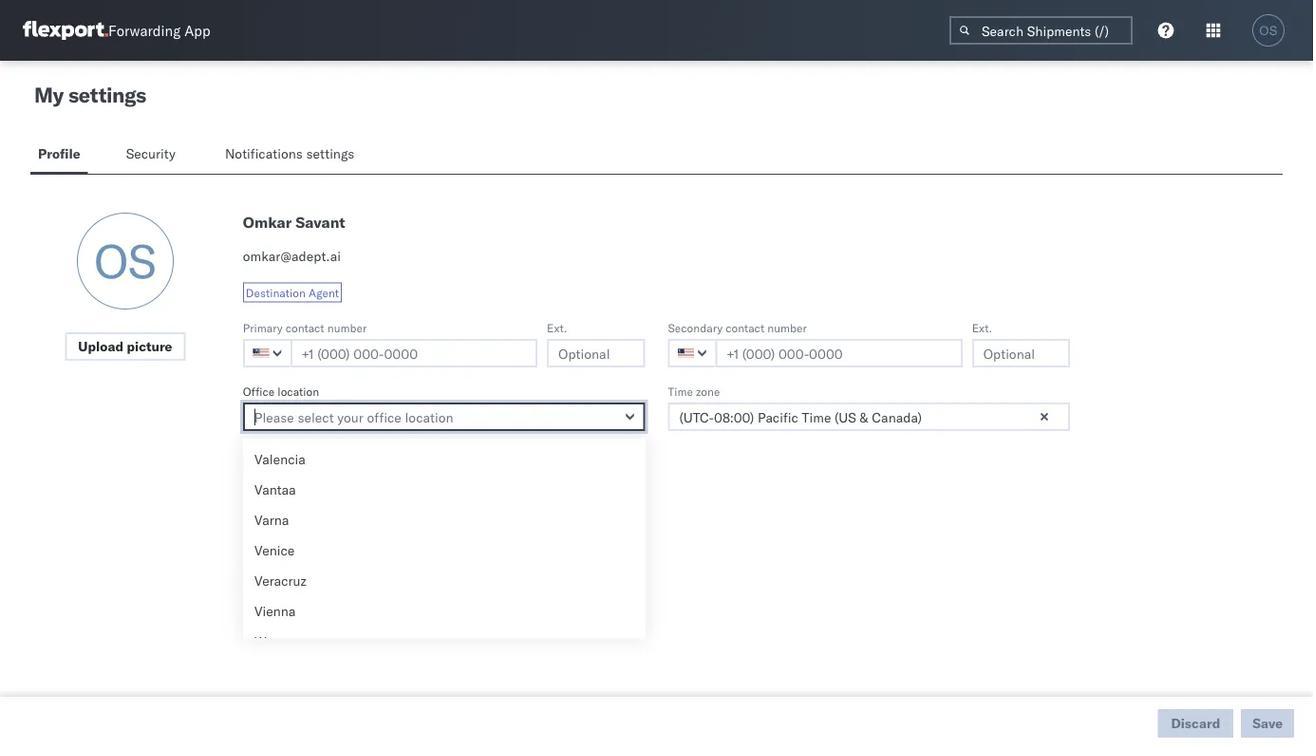 Task type: describe. For each thing, give the bounding box(es) containing it.
omkar@adept.ai
[[243, 248, 341, 265]]

status
[[243, 511, 276, 526]]

out
[[243, 540, 265, 556]]

Search Shipments (/) text field
[[950, 16, 1133, 45]]

will
[[300, 563, 318, 577]]

ext. for primary contact number
[[547, 321, 567, 335]]

destination agent
[[246, 285, 339, 300]]

primary contact number
[[243, 321, 367, 335]]

title
[[263, 448, 284, 462]]

ext. for secondary contact number
[[972, 321, 993, 335]]

savant
[[296, 213, 345, 232]]

upload
[[78, 338, 124, 355]]

in
[[468, 563, 478, 577]]

app
[[184, 21, 211, 39]]

settings for notifications settings
[[306, 145, 355, 162]]

destination
[[246, 285, 306, 300]]

forwarding app link
[[23, 21, 211, 40]]

os button
[[1247, 9, 1291, 52]]

venice
[[255, 542, 295, 559]]

security button
[[118, 137, 187, 174]]

omkar savant
[[243, 213, 345, 232]]

my
[[34, 82, 64, 108]]

location
[[278, 384, 319, 398]]

optional telephone field for secondary contact number
[[972, 339, 1071, 368]]

shown
[[337, 563, 370, 577]]

agent
[[309, 285, 339, 300]]

number for primary contact number
[[327, 321, 367, 335]]

secondary
[[668, 321, 723, 335]]

time zone
[[668, 384, 720, 398]]

notifications
[[225, 145, 303, 162]]

United States text field
[[668, 339, 718, 368]]

to
[[398, 563, 409, 577]]

contact for primary
[[286, 321, 324, 335]]

optional telephone field for primary contact number
[[547, 339, 645, 368]]

vienna
[[255, 603, 296, 620]]

tychy
[[255, 421, 289, 437]]

os inside button
[[1260, 23, 1278, 38]]

job title
[[243, 448, 284, 462]]

(UTC-08:00) Pacific Time (US & Canada) text field
[[668, 403, 1071, 431]]

out of office the status will be shown next to your name in the messages.
[[243, 540, 555, 577]]

of
[[269, 540, 281, 556]]

zone
[[696, 384, 720, 398]]

the
[[481, 563, 498, 577]]

settings for my settings
[[68, 82, 146, 108]]

warsaw
[[255, 634, 302, 650]]



Task type: locate. For each thing, give the bounding box(es) containing it.
+1 (000) 000-0000 telephone field up the please select your office location text box
[[290, 339, 538, 368]]

+1 (000) 000-0000 telephone field for primary contact number
[[290, 339, 538, 368]]

settings right my
[[68, 82, 146, 108]]

notifications settings button
[[217, 137, 370, 174]]

office
[[243, 384, 275, 398], [284, 540, 321, 556]]

0 horizontal spatial optional telephone field
[[547, 339, 645, 368]]

my settings
[[34, 82, 146, 108]]

forwarding app
[[108, 21, 211, 39]]

office location
[[243, 384, 319, 398]]

security
[[126, 145, 176, 162]]

omkar
[[243, 213, 292, 232]]

1 number from the left
[[327, 321, 367, 335]]

0 vertical spatial office
[[243, 384, 275, 398]]

United States text field
[[243, 339, 292, 368]]

Optional telephone field
[[547, 339, 645, 368], [972, 339, 1071, 368]]

2 ext. from the left
[[972, 321, 993, 335]]

primary
[[243, 321, 283, 335]]

0 horizontal spatial office
[[243, 384, 275, 398]]

1 vertical spatial office
[[284, 540, 321, 556]]

valencia
[[255, 451, 306, 468]]

settings
[[68, 82, 146, 108], [306, 145, 355, 162]]

number down agent
[[327, 321, 367, 335]]

varna
[[255, 512, 289, 529]]

contact
[[286, 321, 324, 335], [726, 321, 765, 335]]

1 ext. from the left
[[547, 321, 567, 335]]

next
[[373, 563, 395, 577]]

number right secondary
[[768, 321, 807, 335]]

0 horizontal spatial number
[[327, 321, 367, 335]]

picture
[[127, 338, 172, 355]]

the
[[243, 563, 262, 577]]

office up "will"
[[284, 540, 321, 556]]

0 horizontal spatial ext.
[[547, 321, 567, 335]]

+1 (000) 000-0000 telephone field
[[290, 339, 538, 368], [716, 339, 963, 368]]

2 +1 (000) 000-0000 telephone field from the left
[[716, 339, 963, 368]]

upload picture
[[78, 338, 172, 355]]

1 optional telephone field from the left
[[547, 339, 645, 368]]

Job title text field
[[243, 466, 645, 495]]

upload picture button
[[65, 332, 186, 361]]

1 horizontal spatial +1 (000) 000-0000 telephone field
[[716, 339, 963, 368]]

veracruz
[[255, 573, 307, 589]]

notifications settings
[[225, 145, 355, 162]]

1 horizontal spatial settings
[[306, 145, 355, 162]]

time
[[668, 384, 693, 398]]

ext.
[[547, 321, 567, 335], [972, 321, 993, 335]]

1 horizontal spatial os
[[1260, 23, 1278, 38]]

forwarding
[[108, 21, 181, 39]]

1 vertical spatial os
[[94, 232, 157, 290]]

1 horizontal spatial number
[[768, 321, 807, 335]]

1 vertical spatial settings
[[306, 145, 355, 162]]

1 horizontal spatial contact
[[726, 321, 765, 335]]

status
[[265, 563, 297, 577]]

Please select your office location text field
[[243, 403, 645, 431]]

name
[[437, 563, 465, 577]]

2 contact from the left
[[726, 321, 765, 335]]

+1 (000) 000-0000 telephone field for secondary contact number
[[716, 339, 963, 368]]

0 vertical spatial settings
[[68, 82, 146, 108]]

messages.
[[501, 563, 555, 577]]

0 vertical spatial os
[[1260, 23, 1278, 38]]

number for secondary contact number
[[768, 321, 807, 335]]

0 horizontal spatial os
[[94, 232, 157, 290]]

1 contact from the left
[[286, 321, 324, 335]]

secondary contact number
[[668, 321, 807, 335]]

profile
[[38, 145, 80, 162]]

your
[[412, 563, 434, 577]]

contact down destination agent
[[286, 321, 324, 335]]

be
[[321, 563, 334, 577]]

2 optional telephone field from the left
[[972, 339, 1071, 368]]

0 horizontal spatial +1 (000) 000-0000 telephone field
[[290, 339, 538, 368]]

office inside out of office the status will be shown next to your name in the messages.
[[284, 540, 321, 556]]

office down united states text box on the top of the page
[[243, 384, 275, 398]]

job
[[243, 448, 260, 462]]

settings right notifications
[[306, 145, 355, 162]]

flexport. image
[[23, 21, 108, 40]]

0 horizontal spatial contact
[[286, 321, 324, 335]]

vantaa
[[255, 482, 296, 498]]

1 horizontal spatial ext.
[[972, 321, 993, 335]]

settings inside notifications settings button
[[306, 145, 355, 162]]

contact for secondary
[[726, 321, 765, 335]]

1 horizontal spatial optional telephone field
[[972, 339, 1071, 368]]

1 +1 (000) 000-0000 telephone field from the left
[[290, 339, 538, 368]]

contact right secondary
[[726, 321, 765, 335]]

os
[[1260, 23, 1278, 38], [94, 232, 157, 290]]

profile button
[[30, 137, 88, 174]]

0 horizontal spatial settings
[[68, 82, 146, 108]]

1 horizontal spatial office
[[284, 540, 321, 556]]

number
[[327, 321, 367, 335], [768, 321, 807, 335]]

2 number from the left
[[768, 321, 807, 335]]

+1 (000) 000-0000 telephone field up (utc-08:00) pacific time (us & canada) text box
[[716, 339, 963, 368]]



Task type: vqa. For each thing, say whether or not it's contained in the screenshot.
Due
no



